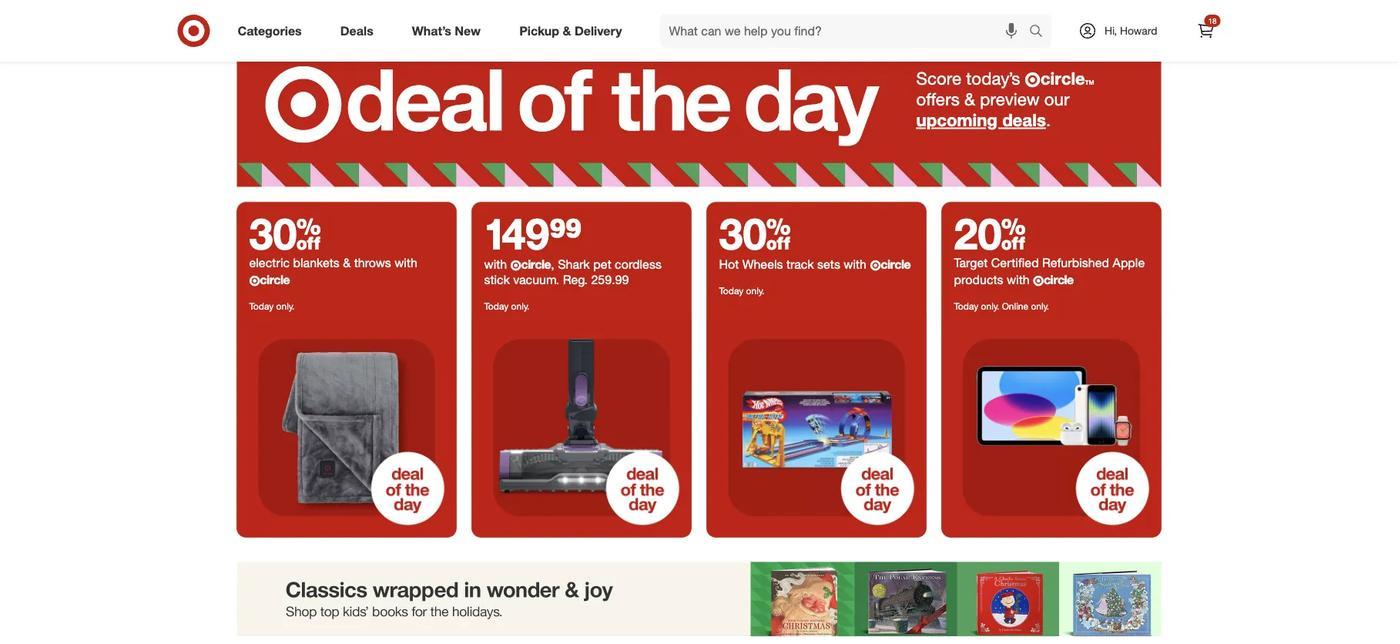 Task type: vqa. For each thing, say whether or not it's contained in the screenshot.
wonderfully
no



Task type: locate. For each thing, give the bounding box(es) containing it.
& inside 30 electric blankets & throws with circle
[[343, 255, 351, 270]]

only.
[[746, 284, 764, 296], [276, 300, 295, 311], [511, 300, 530, 311], [981, 300, 999, 311], [1031, 300, 1049, 311]]

149
[[484, 207, 550, 259]]

target deal of the day image for target certified refurbished apple products with
[[942, 318, 1161, 537]]

today for with
[[484, 300, 509, 311]]

throws
[[354, 255, 391, 270]]

&
[[563, 23, 571, 38], [964, 88, 975, 110], [343, 255, 351, 270]]

pickup & delivery
[[519, 23, 622, 38]]

with down certified
[[1007, 272, 1030, 287]]

today only. down electric
[[249, 300, 295, 311]]

2 30 from the left
[[719, 207, 791, 259]]

& inside score today's ◎ circle tm offers & preview our upcoming deals .
[[964, 88, 975, 110]]

circle up vacuum.
[[521, 257, 551, 272]]

circle down electric
[[260, 272, 290, 287]]

circle right sets at the right of page
[[881, 257, 911, 272]]

today only. for with
[[484, 300, 530, 311]]

tm
[[1085, 79, 1094, 86]]

offers
[[916, 88, 960, 110]]

today down products
[[954, 300, 979, 311]]

carousel region
[[237, 0, 1161, 36]]

target deal of the day image for hot wheels track sets with
[[707, 318, 926, 537]]

only. left online on the right top of page
[[981, 300, 999, 311]]

today down electric
[[249, 300, 274, 311]]

today's
[[966, 68, 1020, 89]]

stick
[[484, 272, 510, 287]]

1 horizontal spatial 30
[[719, 207, 791, 259]]

0 horizontal spatial 30
[[249, 207, 321, 259]]

0 horizontal spatial &
[[343, 255, 351, 270]]

30
[[249, 207, 321, 259], [719, 207, 791, 259]]

with right throws
[[395, 255, 417, 270]]

search button
[[1022, 14, 1059, 51]]

30 for 30
[[719, 207, 791, 259]]

2 vertical spatial &
[[343, 255, 351, 270]]

only. down vacuum.
[[511, 300, 530, 311]]

only. down electric
[[276, 300, 295, 311]]

today only. down stick
[[484, 300, 530, 311]]

target deal of the day image
[[237, 36, 1161, 187], [237, 318, 456, 537], [472, 318, 691, 537], [707, 318, 926, 537], [942, 318, 1161, 537]]

1 30 from the left
[[249, 207, 321, 259]]

only. down wheels
[[746, 284, 764, 296]]

& right pickup
[[563, 23, 571, 38]]

1 horizontal spatial &
[[563, 23, 571, 38]]

apple
[[1113, 255, 1145, 270]]

,
[[551, 257, 554, 272]]

18
[[1208, 16, 1217, 25]]

what's
[[412, 23, 451, 38]]

target
[[954, 255, 988, 270]]

deals
[[340, 23, 373, 38]]

1 horizontal spatial today only.
[[484, 300, 530, 311]]

30 for 30 electric blankets & throws with circle
[[249, 207, 321, 259]]

circle
[[1041, 68, 1085, 89], [521, 257, 551, 272], [881, 257, 911, 272], [260, 272, 290, 287], [1044, 272, 1074, 287]]

cordless
[[615, 257, 662, 272]]

today only. online only.
[[954, 300, 1049, 311]]

products
[[954, 272, 1003, 287]]

0 horizontal spatial today only.
[[249, 300, 295, 311]]

today only. for electric blankets & throws with
[[249, 300, 295, 311]]

circle down refurbished
[[1044, 272, 1074, 287]]

today down stick
[[484, 300, 509, 311]]

0 vertical spatial &
[[563, 23, 571, 38]]

upcoming
[[916, 109, 998, 130]]

with
[[395, 255, 417, 270], [484, 257, 510, 272], [844, 257, 867, 272], [1007, 272, 1030, 287]]

with inside 30 electric blankets & throws with circle
[[395, 255, 417, 270]]

& right offers
[[964, 88, 975, 110]]

only. right online on the right top of page
[[1031, 300, 1049, 311]]

2 horizontal spatial &
[[964, 88, 975, 110]]

& left throws
[[343, 255, 351, 270]]

30 inside 30 electric blankets & throws with circle
[[249, 207, 321, 259]]

1 vertical spatial &
[[964, 88, 975, 110]]

online
[[1002, 300, 1029, 311]]

today only.
[[719, 284, 764, 296], [249, 300, 295, 311], [484, 300, 530, 311]]

categories link
[[225, 14, 321, 48]]

today only. down hot
[[719, 284, 764, 296]]

2 horizontal spatial today only.
[[719, 284, 764, 296]]

vacuum.
[[513, 272, 559, 287]]

only. for target certified refurbished apple products with
[[981, 300, 999, 311]]

delivery
[[575, 23, 622, 38]]

today down hot
[[719, 284, 744, 296]]

today
[[719, 284, 744, 296], [249, 300, 274, 311], [484, 300, 509, 311], [954, 300, 979, 311]]

circle up .
[[1041, 68, 1085, 89]]

◎
[[1025, 71, 1041, 88]]

circle for target certified refurbished apple products with
[[1044, 272, 1074, 287]]

what's new link
[[399, 14, 500, 48]]



Task type: describe. For each thing, give the bounding box(es) containing it.
sets
[[817, 257, 840, 272]]

only. for hot wheels track sets with
[[746, 284, 764, 296]]

advertisement region
[[237, 562, 1161, 637]]

search
[[1022, 25, 1059, 40]]

only. for electric blankets & throws with
[[276, 300, 295, 311]]

our
[[1044, 88, 1070, 110]]

target deal of the day image for electric blankets & throws with
[[237, 318, 456, 537]]

with right sets at the right of page
[[844, 257, 867, 272]]

hi, howard
[[1105, 24, 1157, 37]]

deals link
[[327, 14, 393, 48]]

reg.
[[563, 272, 588, 287]]

hot wheels track sets with
[[719, 257, 870, 272]]

electric
[[249, 255, 290, 270]]

only. for with
[[511, 300, 530, 311]]

99
[[550, 207, 582, 259]]

howard
[[1120, 24, 1157, 37]]

20
[[954, 207, 1026, 259]]

circle for with
[[521, 257, 551, 272]]

categories
[[238, 23, 302, 38]]

hi,
[[1105, 24, 1117, 37]]

what's new
[[412, 23, 481, 38]]

30 electric blankets & throws with circle
[[249, 207, 417, 287]]

with up stick
[[484, 257, 510, 272]]

wheels
[[742, 257, 783, 272]]

blankets
[[293, 255, 340, 270]]

with inside target certified refurbished apple products with
[[1007, 272, 1030, 287]]

149 99
[[484, 207, 582, 259]]

What can we help you find? suggestions appear below search field
[[660, 14, 1033, 48]]

today for target certified refurbished apple products with
[[954, 300, 979, 311]]

.
[[1046, 109, 1051, 130]]

score
[[916, 68, 962, 89]]

target certified refurbished apple products with
[[954, 255, 1145, 287]]

& inside pickup & delivery 'link'
[[563, 23, 571, 38]]

18 link
[[1189, 14, 1223, 48]]

refurbished
[[1042, 255, 1109, 270]]

track
[[787, 257, 814, 272]]

hot
[[719, 257, 739, 272]]

shark
[[558, 257, 590, 272]]

pickup
[[519, 23, 559, 38]]

preview
[[980, 88, 1040, 110]]

circle inside 30 electric blankets & throws with circle
[[260, 272, 290, 287]]

circle inside score today's ◎ circle tm offers & preview our upcoming deals .
[[1041, 68, 1085, 89]]

score today's ◎ circle tm offers & preview our upcoming deals .
[[916, 68, 1094, 130]]

pet
[[593, 257, 611, 272]]

certified
[[991, 255, 1039, 270]]

today only. for hot wheels track sets with
[[719, 284, 764, 296]]

new
[[455, 23, 481, 38]]

, shark pet cordless stick vacuum. reg. 259.99
[[484, 257, 662, 287]]

pickup & delivery link
[[506, 14, 641, 48]]

circle for hot wheels track sets with
[[881, 257, 911, 272]]

deals
[[1002, 109, 1046, 130]]

target deal of the day image for with
[[472, 318, 691, 537]]

today for electric blankets & throws with
[[249, 300, 274, 311]]

259.99
[[591, 272, 629, 287]]

today for hot wheels track sets with
[[719, 284, 744, 296]]



